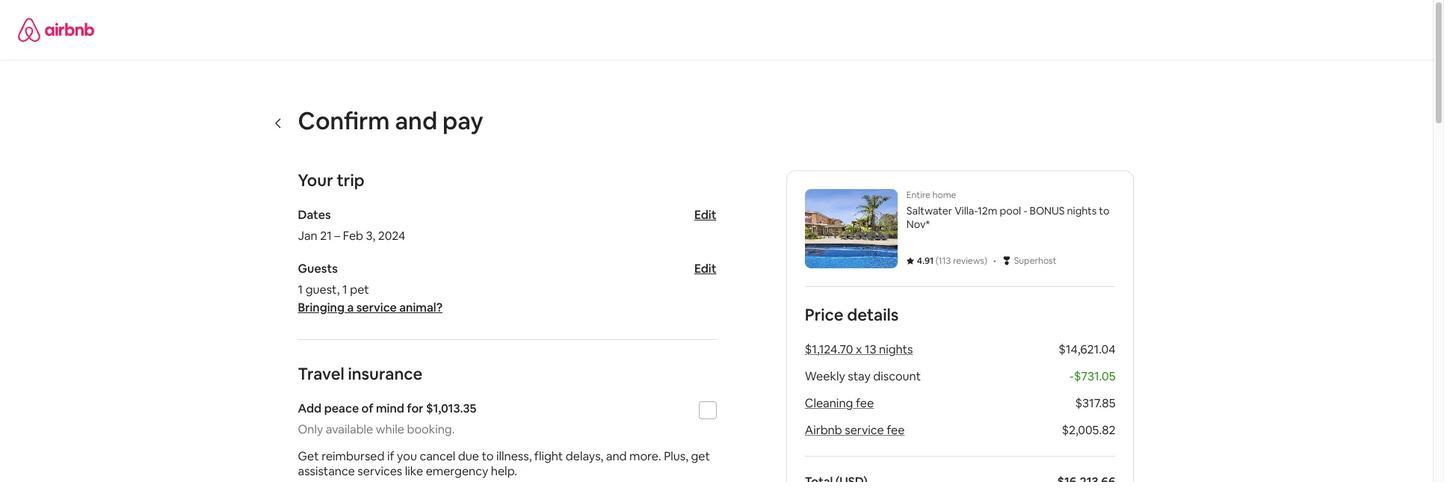 Task type: describe. For each thing, give the bounding box(es) containing it.
illness,
[[496, 449, 532, 464]]

jan
[[298, 228, 318, 244]]

cleaning fee button
[[805, 395, 874, 411]]

4.91
[[917, 255, 934, 267]]

travel insurance
[[298, 363, 423, 384]]

like
[[405, 464, 423, 479]]

bringing
[[298, 300, 345, 315]]

trip
[[337, 170, 364, 191]]

flight
[[534, 449, 563, 464]]

due
[[458, 449, 479, 464]]

help.
[[491, 464, 517, 479]]

for
[[407, 401, 423, 416]]

assistance
[[298, 464, 355, 479]]

to inside get reimbursed if you cancel due to illness, flight delays, and more. plus, get assistance services like emergency help.
[[482, 449, 494, 464]]

feb
[[343, 228, 363, 244]]

-$731.05
[[1070, 369, 1116, 384]]

you
[[397, 449, 417, 464]]

animal?
[[399, 300, 443, 315]]

back image
[[272, 117, 284, 129]]

bringing a service animal?
[[298, 300, 443, 315]]

get reimbursed if you cancel due to illness, flight delays, and more. plus, get assistance services like emergency help.
[[298, 449, 710, 479]]

nov*
[[907, 218, 930, 231]]

4.91 ( 113 reviews )
[[917, 255, 987, 267]]

13
[[865, 342, 877, 357]]

edit button for guests 1 guest, 1 pet
[[694, 261, 717, 277]]

price
[[805, 304, 844, 325]]

price details
[[805, 304, 899, 325]]

21
[[320, 228, 332, 244]]

to inside entire home saltwater villa-12m pool - bonus nights to nov*
[[1099, 204, 1110, 218]]

bringing a service animal? button
[[298, 300, 443, 315]]

pool
[[1000, 204, 1021, 218]]

cleaning fee
[[805, 395, 874, 411]]

more.
[[629, 449, 661, 464]]

–
[[334, 228, 340, 244]]

superhost
[[1014, 255, 1057, 267]]

confirm and pay
[[298, 105, 484, 136]]

travel
[[298, 363, 344, 384]]

x
[[856, 342, 862, 357]]

booking.
[[407, 422, 455, 437]]

dates jan 21 – feb 3, 2024
[[298, 207, 405, 244]]

guests 1 guest, 1 pet
[[298, 261, 369, 298]]

discount
[[873, 369, 921, 384]]

- inside entire home saltwater villa-12m pool - bonus nights to nov*
[[1024, 204, 1028, 218]]

1 vertical spatial -
[[1070, 369, 1074, 384]]

guests
[[298, 261, 338, 277]]

bonus
[[1030, 204, 1065, 218]]

and inside get reimbursed if you cancel due to illness, flight delays, and more. plus, get assistance services like emergency help.
[[606, 449, 627, 464]]

1 horizontal spatial fee
[[887, 422, 905, 438]]

$731.05
[[1074, 369, 1116, 384]]

airbnb service fee
[[805, 422, 905, 438]]

12m
[[978, 204, 998, 218]]



Task type: vqa. For each thing, say whether or not it's contained in the screenshot.
the right And
yes



Task type: locate. For each thing, give the bounding box(es) containing it.
0 horizontal spatial nights
[[879, 342, 913, 357]]

your
[[298, 170, 333, 191]]

1 vertical spatial fee
[[887, 422, 905, 438]]

0 horizontal spatial and
[[395, 105, 437, 136]]

1 vertical spatial edit button
[[694, 261, 717, 277]]

edit for dates jan 21 – feb 3, 2024
[[694, 207, 717, 223]]

1 horizontal spatial nights
[[1067, 204, 1097, 218]]

nights inside entire home saltwater villa-12m pool - bonus nights to nov*
[[1067, 204, 1097, 218]]

1 horizontal spatial to
[[1099, 204, 1110, 218]]

$14,621.04
[[1059, 342, 1116, 357]]

entire
[[907, 189, 931, 201]]

$1,013.35
[[426, 401, 477, 416]]

of
[[362, 401, 373, 416]]

)
[[984, 255, 987, 267]]

plus,
[[664, 449, 688, 464]]

villa-
[[955, 204, 978, 218]]

guest,
[[305, 282, 340, 298]]

edit for guests 1 guest, 1 pet
[[694, 261, 717, 277]]

to right bonus
[[1099, 204, 1110, 218]]

$1,124.70 x 13 nights button
[[805, 342, 913, 357]]

confirm
[[298, 105, 390, 136]]

mind
[[376, 401, 404, 416]]

edit button
[[694, 207, 717, 223], [694, 261, 717, 277]]

1 vertical spatial nights
[[879, 342, 913, 357]]

services
[[358, 464, 402, 479]]

fee down 'weekly stay discount'
[[856, 395, 874, 411]]

edit
[[694, 207, 717, 223], [694, 261, 717, 277]]

1 horizontal spatial and
[[606, 449, 627, 464]]

1 horizontal spatial 1
[[342, 282, 347, 298]]

add peace of mind for $1,013.35 only available while booking.
[[298, 401, 477, 437]]

and left pay
[[395, 105, 437, 136]]

0 vertical spatial and
[[395, 105, 437, 136]]

home
[[933, 189, 956, 201]]

a
[[347, 300, 354, 315]]

113
[[939, 255, 951, 267]]

nights right 13
[[879, 342, 913, 357]]

saltwater
[[907, 204, 952, 218]]

add
[[298, 401, 322, 416]]

cancel
[[420, 449, 456, 464]]

weekly
[[805, 369, 845, 384]]

1
[[298, 282, 303, 298], [342, 282, 347, 298]]

0 vertical spatial to
[[1099, 204, 1110, 218]]

0 horizontal spatial to
[[482, 449, 494, 464]]

1 edit from the top
[[694, 207, 717, 223]]

peace
[[324, 401, 359, 416]]

1 left guest,
[[298, 282, 303, 298]]

0 horizontal spatial fee
[[856, 395, 874, 411]]

available
[[326, 422, 373, 437]]

$317.85
[[1075, 395, 1116, 411]]

0 horizontal spatial service
[[356, 300, 397, 315]]

nights
[[1067, 204, 1097, 218], [879, 342, 913, 357]]

service down 'pet' at left bottom
[[356, 300, 397, 315]]

1 edit button from the top
[[694, 207, 717, 223]]

reimbursed
[[322, 449, 385, 464]]

cleaning
[[805, 395, 853, 411]]

0 horizontal spatial 1
[[298, 282, 303, 298]]

1 vertical spatial to
[[482, 449, 494, 464]]

reviews
[[953, 255, 984, 267]]

while
[[376, 422, 404, 437]]

pet
[[350, 282, 369, 298]]

0 horizontal spatial -
[[1024, 204, 1028, 218]]

get
[[298, 449, 319, 464]]

and left more.
[[606, 449, 627, 464]]

2024
[[378, 228, 405, 244]]

fee down discount
[[887, 422, 905, 438]]

weekly stay discount
[[805, 369, 921, 384]]

- right pool
[[1024, 204, 1028, 218]]

$1,124.70
[[805, 342, 853, 357]]

your trip
[[298, 170, 364, 191]]

2 edit from the top
[[694, 261, 717, 277]]

0 vertical spatial edit
[[694, 207, 717, 223]]

details
[[847, 304, 899, 325]]

airbnb
[[805, 422, 842, 438]]

airbnb service fee button
[[805, 422, 905, 438]]

2 edit button from the top
[[694, 261, 717, 277]]

1 horizontal spatial -
[[1070, 369, 1074, 384]]

0 vertical spatial edit button
[[694, 207, 717, 223]]

1 1 from the left
[[298, 282, 303, 298]]

0 vertical spatial nights
[[1067, 204, 1097, 218]]

-
[[1024, 204, 1028, 218], [1070, 369, 1074, 384]]

1 left 'pet' at left bottom
[[342, 282, 347, 298]]

dates
[[298, 207, 331, 223]]

to
[[1099, 204, 1110, 218], [482, 449, 494, 464]]

only
[[298, 422, 323, 437]]

2 1 from the left
[[342, 282, 347, 298]]

nights right bonus
[[1067, 204, 1097, 218]]

emergency
[[426, 464, 488, 479]]

get
[[691, 449, 710, 464]]

0 vertical spatial fee
[[856, 395, 874, 411]]

fee
[[856, 395, 874, 411], [887, 422, 905, 438]]

pay
[[443, 105, 484, 136]]

to right the due
[[482, 449, 494, 464]]

service down cleaning fee button
[[845, 422, 884, 438]]

$2,005.82
[[1062, 422, 1116, 438]]

stay
[[848, 369, 871, 384]]

and
[[395, 105, 437, 136], [606, 449, 627, 464]]

delays,
[[566, 449, 604, 464]]

(
[[936, 255, 939, 267]]

$1,124.70 x 13 nights
[[805, 342, 913, 357]]

if
[[387, 449, 394, 464]]

1 vertical spatial and
[[606, 449, 627, 464]]

0 vertical spatial -
[[1024, 204, 1028, 218]]

insurance
[[348, 363, 423, 384]]

•
[[993, 253, 996, 268]]

- down $14,621.04
[[1070, 369, 1074, 384]]

1 vertical spatial service
[[845, 422, 884, 438]]

service
[[356, 300, 397, 315], [845, 422, 884, 438]]

edit button for dates jan 21 – feb 3, 2024
[[694, 207, 717, 223]]

1 vertical spatial edit
[[694, 261, 717, 277]]

0 vertical spatial service
[[356, 300, 397, 315]]

1 horizontal spatial service
[[845, 422, 884, 438]]

3,
[[366, 228, 376, 244]]

entire home saltwater villa-12m pool - bonus nights to nov*
[[907, 189, 1110, 231]]



